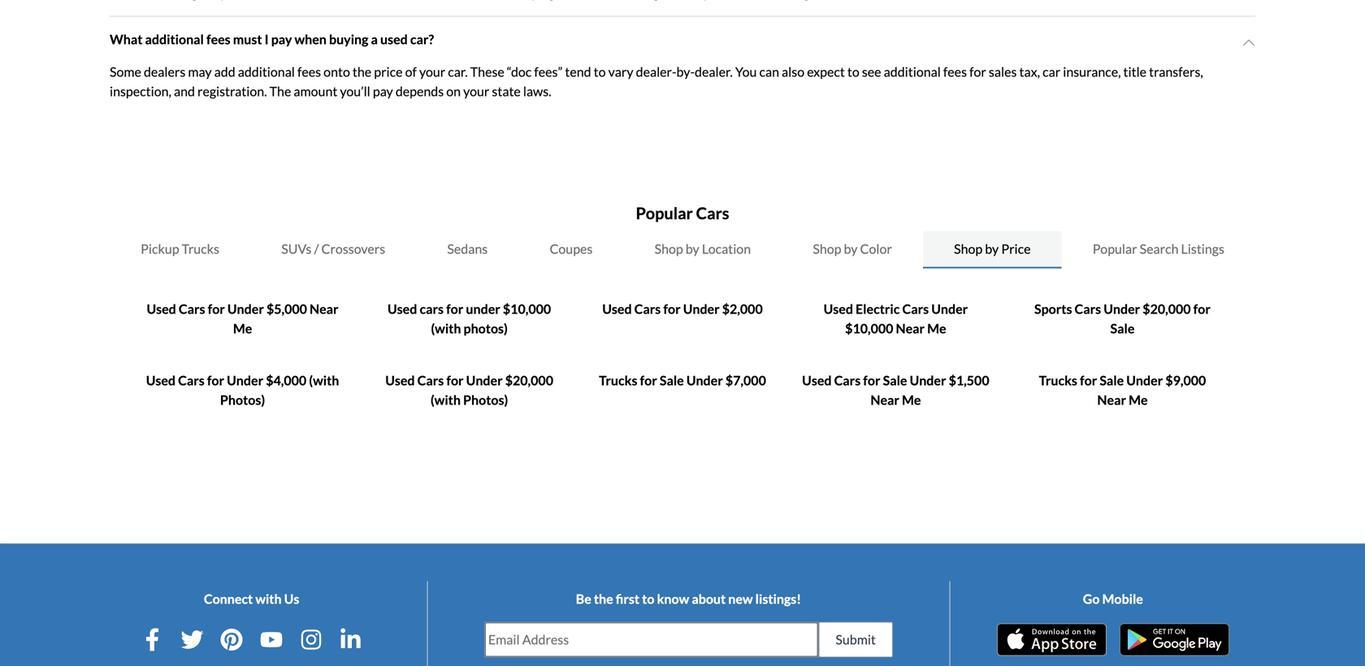Task type: describe. For each thing, give the bounding box(es) containing it.
submit
[[836, 632, 876, 648]]

shop by color
[[813, 241, 892, 257]]

be the first to know about new listings!
[[576, 591, 801, 607]]

used cars for under $2,000
[[602, 301, 763, 317]]

linkedin image
[[339, 629, 362, 651]]

chevron down image
[[1242, 36, 1255, 49]]

buying
[[329, 31, 368, 47]]

under for trucks for sale under $9,000 near me
[[1126, 373, 1163, 388]]

electric
[[856, 301, 900, 317]]

used cars for under $4,000 (with photos)
[[146, 373, 339, 408]]

a
[[371, 31, 378, 47]]

cars inside used electric cars under $10,000 near me
[[902, 301, 929, 317]]

shop by price
[[954, 241, 1031, 257]]

1 horizontal spatial to
[[642, 591, 655, 607]]

pay inside some dealers may add additional fees onto the price of your car. these "doc fees" tend to vary dealer-by-dealer. you can also expect to see additional fees for sales tax, car insurance, title transfers, inspection, and registration. the amount you'll pay depends on your state laws.
[[373, 83, 393, 99]]

used cars for sale under $1,500 near me
[[802, 373, 989, 408]]

youtube image
[[260, 629, 283, 651]]

cars for used cars for under $5,000 near me
[[179, 301, 205, 317]]

price
[[374, 64, 403, 80]]

trucks for sale under $9,000 near me link
[[1039, 373, 1206, 408]]

2 horizontal spatial additional
[[884, 64, 941, 80]]

me inside used cars for sale under $1,500 near me
[[902, 392, 921, 408]]

2 horizontal spatial to
[[847, 64, 860, 80]]

photos) for $4,000
[[220, 392, 265, 408]]

tax,
[[1019, 64, 1040, 80]]

first
[[616, 591, 640, 607]]

for inside used cars for under $20,000 (with photos)
[[446, 373, 464, 388]]

me for used cars for under $5,000 near me
[[233, 321, 252, 336]]

connect with us
[[204, 591, 299, 607]]

shop by location
[[655, 241, 751, 257]]

(with for $10,000
[[431, 321, 461, 336]]

Email Address email field
[[485, 623, 818, 657]]

tend
[[565, 64, 591, 80]]

sports
[[1034, 301, 1072, 317]]

under for used cars for under $2,000
[[683, 301, 720, 317]]

with
[[255, 591, 282, 607]]

pickup trucks
[[141, 241, 219, 257]]

1 vertical spatial your
[[463, 83, 489, 99]]

dealers
[[144, 64, 186, 80]]

additional inside dropdown button
[[145, 31, 204, 47]]

listings!
[[755, 591, 801, 607]]

some
[[110, 64, 141, 80]]

photos) for $20,000
[[463, 392, 508, 408]]

i
[[265, 31, 269, 47]]

used cars for under $4,000 (with photos) link
[[146, 373, 339, 408]]

be
[[576, 591, 591, 607]]

under
[[466, 301, 500, 317]]

0 vertical spatial your
[[419, 64, 445, 80]]

1 horizontal spatial fees
[[297, 64, 321, 80]]

/
[[314, 241, 319, 257]]

used electric cars under $10,000 near me link
[[824, 301, 968, 336]]

sale inside used cars for sale under $1,500 near me
[[883, 373, 907, 388]]

add
[[214, 64, 235, 80]]

price
[[1001, 241, 1031, 257]]

go mobile
[[1083, 591, 1143, 607]]

trucks for sale under $7,000 link
[[599, 373, 766, 388]]

new
[[728, 591, 753, 607]]

twitter image
[[181, 629, 203, 651]]

$20,000 inside sports cars under $20,000 for sale
[[1143, 301, 1191, 317]]

used electric cars under $10,000 near me
[[824, 301, 968, 336]]

car
[[1043, 64, 1061, 80]]

used cars for under $5,000 near me link
[[147, 301, 339, 336]]

for inside some dealers may add additional fees onto the price of your car. these "doc fees" tend to vary dealer-by-dealer. you can also expect to see additional fees for sales tax, car insurance, title transfers, inspection, and registration. the amount you'll pay depends on your state laws.
[[969, 64, 986, 80]]

$10,000 for used electric cars under $10,000 near me
[[845, 321, 893, 336]]

me for used electric cars under $10,000 near me
[[927, 321, 946, 336]]

what additional fees must i pay when buying a used car?
[[110, 31, 434, 47]]

used cars for under $20,000 (with photos) link
[[385, 373, 553, 408]]

cars for popular cars
[[696, 204, 729, 223]]

depends
[[396, 83, 444, 99]]

you
[[735, 64, 757, 80]]

sales
[[989, 64, 1017, 80]]

for inside the trucks for sale under $9,000 near me
[[1080, 373, 1097, 388]]

expect
[[807, 64, 845, 80]]

for inside used cars for under $5,000 near me
[[208, 301, 225, 317]]

under inside sports cars under $20,000 for sale
[[1104, 301, 1140, 317]]

suvs / crossovers
[[281, 241, 385, 257]]

under for trucks for sale under $7,000
[[686, 373, 723, 388]]

dealer-
[[636, 64, 677, 80]]

go
[[1083, 591, 1100, 607]]

us
[[284, 591, 299, 607]]

$2,000
[[722, 301, 763, 317]]

used cars for under $2,000 link
[[602, 301, 763, 317]]

about
[[692, 591, 726, 607]]

amount
[[294, 83, 337, 99]]

car.
[[448, 64, 468, 80]]

location
[[702, 241, 751, 257]]

popular cars
[[636, 204, 729, 223]]

$20,000 inside used cars for under $20,000 (with photos)
[[505, 373, 553, 388]]

registration.
[[197, 83, 267, 99]]

under for used cars for under $20,000 (with photos)
[[466, 373, 503, 388]]

popular for popular search listings
[[1093, 241, 1137, 257]]

pinterest image
[[220, 629, 243, 651]]

cars for used cars for under $2,000
[[634, 301, 661, 317]]

used for used cars for under $4,000 (with photos)
[[146, 373, 176, 388]]

trucks for sale under $9,000 near me
[[1039, 373, 1206, 408]]

2 horizontal spatial fees
[[943, 64, 967, 80]]

cars for used cars for sale under $1,500 near me
[[834, 373, 861, 388]]

$4,000
[[266, 373, 307, 388]]

1 horizontal spatial the
[[594, 591, 613, 607]]

car?
[[410, 31, 434, 47]]

coupes
[[550, 241, 593, 257]]

you'll
[[340, 83, 370, 99]]

on
[[446, 83, 461, 99]]

used
[[380, 31, 408, 47]]

for inside sports cars under $20,000 for sale
[[1193, 301, 1211, 317]]

color
[[860, 241, 892, 257]]

laws.
[[523, 83, 551, 99]]

1 horizontal spatial additional
[[238, 64, 295, 80]]

see
[[862, 64, 881, 80]]

state
[[492, 83, 521, 99]]

inspection,
[[110, 83, 171, 99]]

suvs
[[281, 241, 312, 257]]

$9,000
[[1166, 373, 1206, 388]]



Task type: vqa. For each thing, say whether or not it's contained in the screenshot.
Cars in Used Cars for Sale Under $1,500 Near Me
yes



Task type: locate. For each thing, give the bounding box(es) containing it.
0 horizontal spatial to
[[594, 64, 606, 80]]

used for used electric cars under $10,000 near me
[[824, 301, 853, 317]]

fees up amount
[[297, 64, 321, 80]]

vary
[[608, 64, 633, 80]]

your
[[419, 64, 445, 80], [463, 83, 489, 99]]

for down listings
[[1193, 301, 1211, 317]]

title
[[1123, 64, 1147, 80]]

0 horizontal spatial $10,000
[[503, 301, 551, 317]]

$20,000
[[1143, 301, 1191, 317], [505, 373, 553, 388]]

0 horizontal spatial popular
[[636, 204, 693, 223]]

cars for sports cars under $20,000 for sale
[[1075, 301, 1101, 317]]

$7,000
[[726, 373, 766, 388]]

$20,000 down photos) on the left
[[505, 373, 553, 388]]

shop left color
[[813, 241, 841, 257]]

me inside the trucks for sale under $9,000 near me
[[1129, 392, 1148, 408]]

can
[[759, 64, 779, 80]]

to right first
[[642, 591, 655, 607]]

sedans
[[447, 241, 488, 257]]

transfers,
[[1149, 64, 1203, 80]]

used cars for under $10,000 (with photos)
[[388, 301, 551, 336]]

sports cars under $20,000 for sale link
[[1034, 301, 1211, 336]]

2 horizontal spatial shop
[[954, 241, 983, 257]]

2 vertical spatial (with
[[431, 392, 461, 408]]

0 vertical spatial (with
[[431, 321, 461, 336]]

additional up dealers
[[145, 31, 204, 47]]

mobile
[[1102, 591, 1143, 607]]

under down photos) on the left
[[466, 373, 503, 388]]

sale inside the trucks for sale under $9,000 near me
[[1100, 373, 1124, 388]]

me inside used electric cars under $10,000 near me
[[927, 321, 946, 336]]

0 horizontal spatial pay
[[271, 31, 292, 47]]

sports cars under $20,000 for sale
[[1034, 301, 1211, 336]]

0 horizontal spatial additional
[[145, 31, 204, 47]]

under inside used electric cars under $10,000 near me
[[931, 301, 968, 317]]

me
[[233, 321, 252, 336], [927, 321, 946, 336], [902, 392, 921, 408], [1129, 392, 1148, 408]]

cars down pickup trucks
[[179, 301, 205, 317]]

by left color
[[844, 241, 858, 257]]

for down used cars for under $2,000 link
[[640, 373, 657, 388]]

for down used cars for under $5,000 near me
[[207, 373, 224, 388]]

0 horizontal spatial your
[[419, 64, 445, 80]]

cars up shop by location
[[696, 204, 729, 223]]

instagram image
[[300, 629, 322, 651]]

may
[[188, 64, 212, 80]]

1 horizontal spatial your
[[463, 83, 489, 99]]

sale up the trucks for sale under $9,000 near me
[[1110, 321, 1135, 336]]

under left $2,000
[[683, 301, 720, 317]]

under inside used cars for under $20,000 (with photos)
[[466, 373, 503, 388]]

near for trucks for sale under $9,000 near me
[[1097, 392, 1126, 408]]

for inside used cars for under $4,000 (with photos)
[[207, 373, 224, 388]]

cars down electric
[[834, 373, 861, 388]]

used inside used cars for under $4,000 (with photos)
[[146, 373, 176, 388]]

pay inside dropdown button
[[271, 31, 292, 47]]

cars right electric
[[902, 301, 929, 317]]

for inside used cars for under $10,000 (with photos)
[[446, 301, 463, 317]]

additional up "the"
[[238, 64, 295, 80]]

to left vary
[[594, 64, 606, 80]]

facebook image
[[141, 629, 164, 651]]

sale inside sports cars under $20,000 for sale
[[1110, 321, 1135, 336]]

for
[[969, 64, 986, 80], [208, 301, 225, 317], [446, 301, 463, 317], [663, 301, 681, 317], [1193, 301, 1211, 317], [207, 373, 224, 388], [446, 373, 464, 388], [640, 373, 657, 388], [863, 373, 880, 388], [1080, 373, 1097, 388]]

near for used electric cars under $10,000 near me
[[896, 321, 925, 336]]

(with for $20,000
[[431, 392, 461, 408]]

near inside used electric cars under $10,000 near me
[[896, 321, 925, 336]]

1 horizontal spatial pay
[[373, 83, 393, 99]]

cars inside sports cars under $20,000 for sale
[[1075, 301, 1101, 317]]

0 horizontal spatial fees
[[206, 31, 231, 47]]

shop for shop by location
[[655, 241, 683, 257]]

0 vertical spatial $10,000
[[503, 301, 551, 317]]

1 vertical spatial pay
[[373, 83, 393, 99]]

trucks for trucks for sale under $7,000
[[599, 373, 637, 388]]

used for used cars for under $20,000 (with photos)
[[385, 373, 415, 388]]

download on the app store image
[[997, 624, 1107, 656]]

what
[[110, 31, 143, 47]]

pay right i
[[271, 31, 292, 47]]

near inside used cars for sale under $1,500 near me
[[871, 392, 899, 408]]

used inside used cars for under $5,000 near me
[[147, 301, 176, 317]]

$10,000 for used cars for under $10,000 (with photos)
[[503, 301, 551, 317]]

for right cars
[[446, 301, 463, 317]]

used inside used cars for under $20,000 (with photos)
[[385, 373, 415, 388]]

to
[[594, 64, 606, 80], [847, 64, 860, 80], [642, 591, 655, 607]]

0 horizontal spatial shop
[[655, 241, 683, 257]]

popular for popular cars
[[636, 204, 693, 223]]

trucks
[[182, 241, 219, 257], [599, 373, 637, 388], [1039, 373, 1077, 388]]

0 vertical spatial the
[[353, 64, 371, 80]]

also
[[782, 64, 805, 80]]

under left $5,000
[[227, 301, 264, 317]]

popular up shop by location
[[636, 204, 693, 223]]

by for location
[[686, 241, 699, 257]]

used cars for under $20,000 (with photos)
[[385, 373, 553, 408]]

cars inside used cars for sale under $1,500 near me
[[834, 373, 861, 388]]

shop down popular cars
[[655, 241, 683, 257]]

0 horizontal spatial trucks
[[182, 241, 219, 257]]

used for used cars for sale under $1,500 near me
[[802, 373, 832, 388]]

for down sports cars under $20,000 for sale
[[1080, 373, 1097, 388]]

shop for shop by price
[[954, 241, 983, 257]]

cars right sports
[[1075, 301, 1101, 317]]

near inside used cars for under $5,000 near me
[[310, 301, 339, 317]]

cars
[[420, 301, 444, 317]]

the up you'll
[[353, 64, 371, 80]]

2 shop from the left
[[813, 241, 841, 257]]

fees inside the what additional fees must i pay when buying a used car? dropdown button
[[206, 31, 231, 47]]

search
[[1140, 241, 1179, 257]]

when
[[295, 31, 327, 47]]

(with inside used cars for under $4,000 (with photos)
[[309, 373, 339, 388]]

0 horizontal spatial the
[[353, 64, 371, 80]]

insurance,
[[1063, 64, 1121, 80]]

pay down price
[[373, 83, 393, 99]]

$20,000 down "search"
[[1143, 301, 1191, 317]]

by
[[686, 241, 699, 257], [844, 241, 858, 257], [985, 241, 999, 257]]

cars inside used cars for under $4,000 (with photos)
[[178, 373, 205, 388]]

1 horizontal spatial $20,000
[[1143, 301, 1191, 317]]

popular left "search"
[[1093, 241, 1137, 257]]

under for used electric cars under $10,000 near me
[[931, 301, 968, 317]]

$10,000 right under
[[503, 301, 551, 317]]

2 photos) from the left
[[463, 392, 508, 408]]

under inside the trucks for sale under $9,000 near me
[[1126, 373, 1163, 388]]

under
[[227, 301, 264, 317], [683, 301, 720, 317], [931, 301, 968, 317], [1104, 301, 1140, 317], [227, 373, 263, 388], [466, 373, 503, 388], [686, 373, 723, 388], [910, 373, 946, 388], [1126, 373, 1163, 388]]

2 by from the left
[[844, 241, 858, 257]]

$10,000 down electric
[[845, 321, 893, 336]]

2 horizontal spatial trucks
[[1039, 373, 1077, 388]]

by-
[[677, 64, 695, 80]]

1 horizontal spatial photos)
[[463, 392, 508, 408]]

for down pickup trucks
[[208, 301, 225, 317]]

3 shop from the left
[[954, 241, 983, 257]]

trucks inside the trucks for sale under $9,000 near me
[[1039, 373, 1077, 388]]

used for used cars for under $2,000
[[602, 301, 632, 317]]

$1,500
[[949, 373, 989, 388]]

"doc
[[507, 64, 532, 80]]

for down photos) on the left
[[446, 373, 464, 388]]

(with inside used cars for under $10,000 (with photos)
[[431, 321, 461, 336]]

me inside used cars for under $5,000 near me
[[233, 321, 252, 336]]

by for color
[[844, 241, 858, 257]]

0 horizontal spatial by
[[686, 241, 699, 257]]

and
[[174, 83, 195, 99]]

listings
[[1181, 241, 1224, 257]]

1 shop from the left
[[655, 241, 683, 257]]

photos)
[[464, 321, 508, 336]]

for down shop by location
[[663, 301, 681, 317]]

used for used cars for under $5,000 near me
[[147, 301, 176, 317]]

1 horizontal spatial trucks
[[599, 373, 637, 388]]

0 horizontal spatial $20,000
[[505, 373, 553, 388]]

cars inside used cars for under $20,000 (with photos)
[[417, 373, 444, 388]]

fees
[[206, 31, 231, 47], [297, 64, 321, 80], [943, 64, 967, 80]]

your right of
[[419, 64, 445, 80]]

3 by from the left
[[985, 241, 999, 257]]

1 vertical spatial the
[[594, 591, 613, 607]]

cars for used cars for under $20,000 (with photos)
[[417, 373, 444, 388]]

$10,000 inside used electric cars under $10,000 near me
[[845, 321, 893, 336]]

fees left "sales" on the top of the page
[[943, 64, 967, 80]]

1 vertical spatial popular
[[1093, 241, 1137, 257]]

under left $9,000
[[1126, 373, 1163, 388]]

under right sports
[[1104, 301, 1140, 317]]

0 vertical spatial $20,000
[[1143, 301, 1191, 317]]

cars inside used cars for under $5,000 near me
[[179, 301, 205, 317]]

cars down cars
[[417, 373, 444, 388]]

of
[[405, 64, 417, 80]]

under left $7,000
[[686, 373, 723, 388]]

pickup
[[141, 241, 179, 257]]

2 horizontal spatial by
[[985, 241, 999, 257]]

1 photos) from the left
[[220, 392, 265, 408]]

crossovers
[[321, 241, 385, 257]]

shop for shop by color
[[813, 241, 841, 257]]

0 horizontal spatial photos)
[[220, 392, 265, 408]]

the right 'be'
[[594, 591, 613, 607]]

by left price
[[985, 241, 999, 257]]

used cars for under $10,000 (with photos) link
[[388, 301, 551, 336]]

0 vertical spatial pay
[[271, 31, 292, 47]]

under for used cars for under $4,000 (with photos)
[[227, 373, 263, 388]]

your down these
[[463, 83, 489, 99]]

additional right the see
[[884, 64, 941, 80]]

1 horizontal spatial shop
[[813, 241, 841, 257]]

these
[[470, 64, 504, 80]]

1 horizontal spatial $10,000
[[845, 321, 893, 336]]

used cars for sale under $1,500 near me link
[[802, 373, 989, 408]]

under left '$4,000'
[[227, 373, 263, 388]]

1 by from the left
[[686, 241, 699, 257]]

1 horizontal spatial popular
[[1093, 241, 1137, 257]]

near for used cars for under $5,000 near me
[[310, 301, 339, 317]]

popular
[[636, 204, 693, 223], [1093, 241, 1137, 257]]

used
[[147, 301, 176, 317], [388, 301, 417, 317], [602, 301, 632, 317], [824, 301, 853, 317], [146, 373, 176, 388], [385, 373, 415, 388], [802, 373, 832, 388]]

what additional fees must i pay when buying a used car? button
[[110, 17, 1255, 62]]

cars for used cars for under $4,000 (with photos)
[[178, 373, 205, 388]]

the inside some dealers may add additional fees onto the price of your car. these "doc fees" tend to vary dealer-by-dealer. you can also expect to see additional fees for sales tax, car insurance, title transfers, inspection, and registration. the amount you'll pay depends on your state laws.
[[353, 64, 371, 80]]

the
[[269, 83, 291, 99]]

get it on google play image
[[1120, 624, 1229, 656]]

$5,000
[[266, 301, 307, 317]]

under inside used cars for under $4,000 (with photos)
[[227, 373, 263, 388]]

(with inside used cars for under $20,000 (with photos)
[[431, 392, 461, 408]]

some dealers may add additional fees onto the price of your car. these "doc fees" tend to vary dealer-by-dealer. you can also expect to see additional fees for sales tax, car insurance, title transfers, inspection, and registration. the amount you'll pay depends on your state laws.
[[110, 64, 1203, 99]]

cars down used cars for under $5,000 near me link
[[178, 373, 205, 388]]

used inside used cars for sale under $1,500 near me
[[802, 373, 832, 388]]

fees left must
[[206, 31, 231, 47]]

1 horizontal spatial by
[[844, 241, 858, 257]]

sale down used electric cars under $10,000 near me
[[883, 373, 907, 388]]

near
[[310, 301, 339, 317], [896, 321, 925, 336], [871, 392, 899, 408], [1097, 392, 1126, 408]]

1 vertical spatial $20,000
[[505, 373, 553, 388]]

by left location
[[686, 241, 699, 257]]

me for trucks for sale under $9,000 near me
[[1129, 392, 1148, 408]]

under inside used cars for under $5,000 near me
[[227, 301, 264, 317]]

near inside the trucks for sale under $9,000 near me
[[1097, 392, 1126, 408]]

cars up the 'trucks for sale under $7,000' link
[[634, 301, 661, 317]]

fees"
[[534, 64, 563, 80]]

the
[[353, 64, 371, 80], [594, 591, 613, 607]]

used inside used cars for under $10,000 (with photos)
[[388, 301, 417, 317]]

under inside used cars for sale under $1,500 near me
[[910, 373, 946, 388]]

under left $1,500
[[910, 373, 946, 388]]

photos) inside used cars for under $4,000 (with photos)
[[220, 392, 265, 408]]

used for used cars for under $10,000 (with photos)
[[388, 301, 417, 317]]

1 vertical spatial (with
[[309, 373, 339, 388]]

$10,000 inside used cars for under $10,000 (with photos)
[[503, 301, 551, 317]]

connect
[[204, 591, 253, 607]]

to left the see
[[847, 64, 860, 80]]

trucks for trucks for sale under $9,000 near me
[[1039, 373, 1077, 388]]

submit button
[[819, 622, 893, 658]]

trucks for sale under $7,000
[[599, 373, 766, 388]]

used inside used electric cars under $10,000 near me
[[824, 301, 853, 317]]

under right electric
[[931, 301, 968, 317]]

photos)
[[220, 392, 265, 408], [463, 392, 508, 408]]

0 vertical spatial popular
[[636, 204, 693, 223]]

photos) inside used cars for under $20,000 (with photos)
[[463, 392, 508, 408]]

used cars for under $5,000 near me
[[147, 301, 339, 336]]

shop left price
[[954, 241, 983, 257]]

sale down used cars for under $2,000
[[660, 373, 684, 388]]

(with for $4,000
[[309, 373, 339, 388]]

sale down sports cars under $20,000 for sale
[[1100, 373, 1124, 388]]

know
[[657, 591, 689, 607]]

by for price
[[985, 241, 999, 257]]

under for used cars for under $5,000 near me
[[227, 301, 264, 317]]

for down used electric cars under $10,000 near me
[[863, 373, 880, 388]]

for inside used cars for sale under $1,500 near me
[[863, 373, 880, 388]]

for left "sales" on the top of the page
[[969, 64, 986, 80]]

1 vertical spatial $10,000
[[845, 321, 893, 336]]

must
[[233, 31, 262, 47]]



